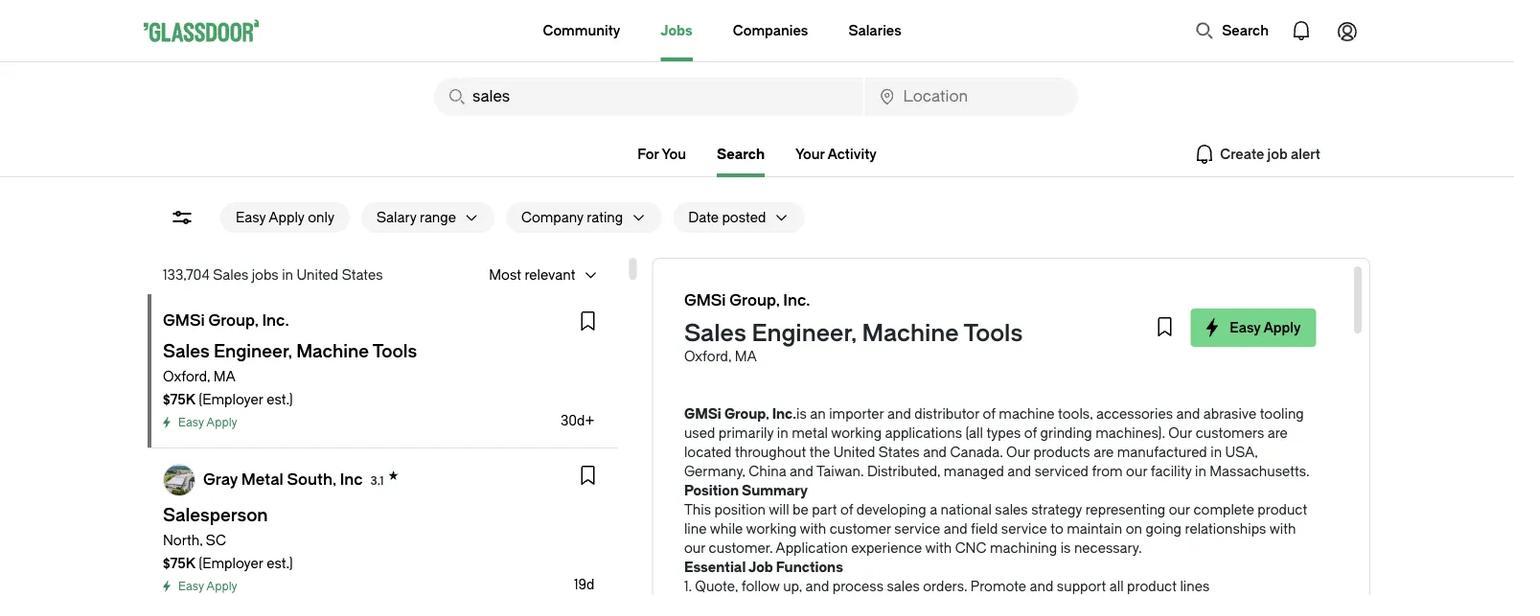 Task type: describe. For each thing, give the bounding box(es) containing it.
0 horizontal spatial with
[[800, 521, 826, 537]]

states inside is an importer and distributor of machine tools, accessories and abrasive tooling used primarily in metal working applications (all types of grinding machines). our customers are located throughout the united states and canada. our products are manufactured in usa, germany, china and taiwan. distributed, managed and serviced from our facility in massachusetts.
[[878, 444, 920, 460]]

3.1
[[371, 474, 384, 487]]

133,704
[[163, 267, 210, 283]]

is inside "position summary this position will be part of developing a national sales strategy representing our complete product line while working with customer service and field service to maintain on going relationships with our customer. application experience with cnc machining is necessary. essential job functions 1. quote, follow up, and process sales orders. promote and support all product lines"
[[1060, 540, 1071, 556]]

easy inside easy apply only 'button'
[[236, 209, 266, 225]]

facility
[[1151, 463, 1192, 479]]

to
[[1050, 521, 1063, 537]]

ma inside oxford, ma $75k (employer est.)
[[214, 369, 236, 384]]

customer.
[[709, 540, 773, 556]]

quote,
[[695, 579, 738, 594]]

products
[[1033, 444, 1090, 460]]

2 service from the left
[[1001, 521, 1047, 537]]

date
[[689, 209, 719, 225]]

south,
[[287, 471, 336, 488]]

easy inside easy apply button
[[1230, 320, 1261, 336]]

none field search keyword
[[434, 78, 863, 116]]

2 horizontal spatial with
[[1269, 521, 1296, 537]]

grinding
[[1040, 425, 1092, 441]]

gray metal south, inc
[[203, 471, 363, 488]]

easy apply only button
[[220, 202, 350, 233]]

position
[[714, 502, 765, 518]]

date posted button
[[673, 202, 766, 233]]

0 vertical spatial product
[[1258, 502, 1307, 518]]

in right facility on the right of page
[[1195, 463, 1206, 479]]

apply down oxford, ma $75k (employer est.) at the left
[[206, 416, 237, 429]]

gray metal south, inc logo image
[[164, 465, 195, 496]]

sc
[[206, 533, 226, 548]]

experience
[[851, 540, 922, 556]]

primarily
[[718, 425, 773, 441]]

part
[[812, 502, 837, 518]]

summary
[[742, 483, 808, 498]]

0 horizontal spatial united
[[297, 267, 339, 283]]

jobs
[[252, 267, 279, 283]]

30d+
[[561, 413, 595, 429]]

0 horizontal spatial our
[[684, 540, 705, 556]]

ma inside sales engineer, machine tools oxford, ma
[[734, 348, 757, 364]]

follow
[[741, 579, 780, 594]]

in down customers
[[1210, 444, 1222, 460]]

0 horizontal spatial states
[[342, 267, 383, 283]]

germany,
[[684, 463, 745, 479]]

company rating
[[521, 209, 623, 225]]

on
[[1126, 521, 1142, 537]]

and down types
[[1007, 463, 1031, 479]]

0 horizontal spatial sales
[[213, 267, 249, 283]]

metal
[[241, 471, 284, 488]]

machining
[[990, 540, 1057, 556]]

gray
[[203, 471, 238, 488]]

1 horizontal spatial our
[[1168, 425, 1192, 441]]

national
[[940, 502, 992, 518]]

gmsi for sales engineer, machine tools
[[684, 292, 726, 310]]

working inside is an importer and distributor of machine tools, accessories and abrasive tooling used primarily in metal working applications (all types of grinding machines). our customers are located throughout the united states and canada. our products are manufactured in usa, germany, china and taiwan. distributed, managed and serviced from our facility in massachusetts.
[[831, 425, 882, 441]]

your activity
[[796, 146, 877, 162]]

process
[[832, 579, 883, 594]]

inc. for oxford, ma
[[262, 312, 289, 330]]

canada.
[[950, 444, 1003, 460]]

only
[[308, 209, 335, 225]]

0 horizontal spatial are
[[1093, 444, 1114, 460]]

applications
[[885, 425, 962, 441]]

essential
[[684, 559, 746, 575]]

jobs list element
[[148, 294, 618, 596]]

0 vertical spatial sales
[[995, 502, 1028, 518]]

0 horizontal spatial search
[[717, 146, 765, 162]]

easy apply for 30d+
[[178, 416, 237, 429]]

of inside "position summary this position will be part of developing a national sales strategy representing our complete product line while working with customer service and field service to maintain on going relationships with our customer. application experience with cnc machining is necessary. essential job functions 1. quote, follow up, and process sales orders. promote and support all product lines"
[[840, 502, 853, 518]]

north,
[[163, 533, 203, 548]]

complete
[[1193, 502, 1254, 518]]

apply inside 'button'
[[269, 209, 305, 225]]

jobs link
[[661, 0, 693, 61]]

1.
[[684, 579, 692, 594]]

a
[[930, 502, 937, 518]]

salaries link
[[849, 0, 902, 61]]

managed
[[944, 463, 1004, 479]]

apply inside button
[[1263, 320, 1301, 336]]

range
[[420, 209, 456, 225]]

used
[[684, 425, 715, 441]]

cnc
[[955, 540, 986, 556]]

for you
[[638, 146, 686, 162]]

search link
[[717, 146, 765, 177]]

developing
[[856, 502, 926, 518]]

up,
[[783, 579, 802, 594]]

for
[[638, 146, 659, 162]]

1 horizontal spatial with
[[925, 540, 952, 556]]

machine
[[862, 320, 959, 347]]

2 vertical spatial gmsi
[[684, 406, 721, 422]]

0 horizontal spatial our
[[1006, 444, 1030, 460]]

gmsi group, inc. for sales engineer, machine tools
[[684, 292, 810, 310]]

inc. for sales engineer, machine tools
[[783, 292, 810, 310]]

serviced
[[1034, 463, 1089, 479]]

distributed,
[[867, 463, 940, 479]]

all
[[1109, 579, 1124, 594]]

field
[[971, 521, 998, 537]]

est.) for oxford, ma $75k (employer est.)
[[267, 392, 293, 407]]

maintain
[[1067, 521, 1122, 537]]

north, sc $75k (employer est.)
[[163, 533, 293, 571]]

while
[[710, 521, 743, 537]]

and down functions
[[805, 579, 829, 594]]

salary
[[377, 209, 417, 225]]

(employer for sc
[[199, 556, 263, 571]]

oxford, ma $75k (employer est.)
[[163, 369, 293, 407]]

taiwan.
[[816, 463, 864, 479]]

is inside is an importer and distributor of machine tools, accessories and abrasive tooling used primarily in metal working applications (all types of grinding machines). our customers are located throughout the united states and canada. our products are manufactured in usa, germany, china and taiwan. distributed, managed and serviced from our facility in massachusetts.
[[796, 406, 807, 422]]

group, for sales engineer, machine tools
[[729, 292, 779, 310]]

$75k for oxford, ma $75k (employer est.)
[[163, 392, 196, 407]]

importer
[[829, 406, 884, 422]]

companies link
[[733, 0, 808, 61]]

line
[[684, 521, 706, 537]]

$75k for north, sc $75k (employer est.)
[[163, 556, 196, 571]]

133,704 sales jobs in united states
[[163, 267, 383, 283]]

tools
[[963, 320, 1023, 347]]

and down the
[[790, 463, 813, 479]]

community link
[[543, 0, 621, 61]]

easy apply inside easy apply button
[[1230, 320, 1301, 336]]

(all
[[965, 425, 983, 441]]

1 service from the left
[[894, 521, 940, 537]]

companies
[[733, 23, 808, 38]]

is an importer and distributor of machine tools, accessories and abrasive tooling used primarily in metal working applications (all types of grinding machines). our customers are located throughout the united states and canada. our products are manufactured in usa, germany, china and taiwan. distributed, managed and serviced from our facility in massachusetts.
[[684, 406, 1310, 479]]

relationships
[[1185, 521, 1266, 537]]

2 vertical spatial group,
[[724, 406, 769, 422]]

0 horizontal spatial product
[[1127, 579, 1177, 594]]

job
[[748, 559, 773, 575]]

oxford, inside oxford, ma $75k (employer est.)
[[163, 369, 210, 384]]



Task type: vqa. For each thing, say whether or not it's contained in the screenshot.
Sian Consulting Group to the top
no



Task type: locate. For each thing, give the bounding box(es) containing it.
group,
[[729, 292, 779, 310], [208, 312, 259, 330], [724, 406, 769, 422]]

0 vertical spatial est.)
[[267, 392, 293, 407]]

support
[[1057, 579, 1106, 594]]

0 horizontal spatial service
[[894, 521, 940, 537]]

inc. up metal
[[772, 406, 796, 422]]

(employer down sc
[[199, 556, 263, 571]]

gmsi up used
[[684, 406, 721, 422]]

1 vertical spatial states
[[878, 444, 920, 460]]

gmsi group, inc.
[[684, 292, 810, 310], [163, 312, 289, 330], [684, 406, 796, 422]]

gmsi for oxford, ma
[[163, 312, 205, 330]]

1 horizontal spatial service
[[1001, 521, 1047, 537]]

0 vertical spatial are
[[1267, 425, 1288, 441]]

gmsi group, inc. down jobs
[[163, 312, 289, 330]]

(employer up the gray
[[199, 392, 263, 407]]

from
[[1092, 463, 1123, 479]]

1 vertical spatial working
[[746, 521, 796, 537]]

easy apply down north, sc $75k (employer est.)
[[178, 580, 237, 593]]

inc. down 133,704 sales jobs in united states
[[262, 312, 289, 330]]

of down machine
[[1024, 425, 1037, 441]]

and
[[887, 406, 911, 422], [1176, 406, 1200, 422], [923, 444, 947, 460], [790, 463, 813, 479], [1007, 463, 1031, 479], [944, 521, 967, 537], [805, 579, 829, 594], [1030, 579, 1053, 594]]

service
[[894, 521, 940, 537], [1001, 521, 1047, 537]]

customers
[[1196, 425, 1264, 441]]

sales left engineer,
[[684, 320, 746, 347]]

1 vertical spatial gmsi
[[163, 312, 205, 330]]

est.) for north, sc $75k (employer est.)
[[267, 556, 293, 571]]

china
[[749, 463, 786, 479]]

relevant
[[525, 267, 576, 283]]

our up manufactured
[[1168, 425, 1192, 441]]

distributor
[[914, 406, 979, 422]]

1 vertical spatial gmsi group, inc.
[[163, 312, 289, 330]]

our right from
[[1126, 463, 1147, 479]]

posted
[[722, 209, 766, 225]]

0 vertical spatial ma
[[734, 348, 757, 364]]

easy up abrasive
[[1230, 320, 1261, 336]]

2 vertical spatial gmsi group, inc.
[[684, 406, 796, 422]]

states down salary
[[342, 267, 383, 283]]

easy down oxford, ma $75k (employer est.) at the left
[[178, 416, 204, 429]]

united inside is an importer and distributor of machine tools, accessories and abrasive tooling used primarily in metal working applications (all types of grinding machines). our customers are located throughout the united states and canada. our products are manufactured in usa, germany, china and taiwan. distributed, managed and serviced from our facility in massachusetts.
[[833, 444, 875, 460]]

0 vertical spatial our
[[1126, 463, 1147, 479]]

is down to
[[1060, 540, 1071, 556]]

2 horizontal spatial our
[[1169, 502, 1190, 518]]

our up going
[[1169, 502, 1190, 518]]

1 vertical spatial sales
[[887, 579, 920, 594]]

and left support on the bottom of page
[[1030, 579, 1053, 594]]

Search keyword field
[[434, 78, 863, 116]]

0 vertical spatial oxford,
[[684, 348, 731, 364]]

in right jobs
[[282, 267, 293, 283]]

2 est.) from the top
[[267, 556, 293, 571]]

2 $75k from the top
[[163, 556, 196, 571]]

abrasive
[[1203, 406, 1257, 422]]

united up taiwan.
[[833, 444, 875, 460]]

with left cnc at the right of the page
[[925, 540, 952, 556]]

(employer for ma
[[199, 392, 263, 407]]

$75k up gray metal south, inc logo
[[163, 392, 196, 407]]

are down tooling
[[1267, 425, 1288, 441]]

gmsi down 133,704
[[163, 312, 205, 330]]

product
[[1258, 502, 1307, 518], [1127, 579, 1177, 594]]

search button
[[1186, 12, 1279, 50]]

company
[[521, 209, 584, 225]]

and down applications
[[923, 444, 947, 460]]

1 vertical spatial of
[[1024, 425, 1037, 441]]

0 vertical spatial gmsi group, inc.
[[684, 292, 810, 310]]

1 vertical spatial product
[[1127, 579, 1177, 594]]

easy apply only
[[236, 209, 335, 225]]

1 horizontal spatial our
[[1126, 463, 1147, 479]]

states up distributed,
[[878, 444, 920, 460]]

1 (employer from the top
[[199, 392, 263, 407]]

1 horizontal spatial sales
[[684, 320, 746, 347]]

1 vertical spatial inc.
[[262, 312, 289, 330]]

customer
[[829, 521, 891, 537]]

position summary this position will be part of developing a national sales strategy representing our complete product line while working with customer service and field service to maintain on going relationships with our customer. application experience with cnc machining is necessary. essential job functions 1. quote, follow up, and process sales orders. promote and support all product lines
[[684, 483, 1307, 594]]

of right part
[[840, 502, 853, 518]]

machines).
[[1095, 425, 1165, 441]]

1 horizontal spatial states
[[878, 444, 920, 460]]

strategy
[[1031, 502, 1082, 518]]

service down a
[[894, 521, 940, 537]]

0 vertical spatial group,
[[729, 292, 779, 310]]

0 vertical spatial states
[[342, 267, 383, 283]]

group, up primarily
[[724, 406, 769, 422]]

our inside is an importer and distributor of machine tools, accessories and abrasive tooling used primarily in metal working applications (all types of grinding machines). our customers are located throughout the united states and canada. our products are manufactured in usa, germany, china and taiwan. distributed, managed and serviced from our facility in massachusetts.
[[1126, 463, 1147, 479]]

located
[[684, 444, 731, 460]]

sales
[[995, 502, 1028, 518], [887, 579, 920, 594]]

product down massachusetts.
[[1258, 502, 1307, 518]]

1 vertical spatial ma
[[214, 369, 236, 384]]

states
[[342, 267, 383, 283], [878, 444, 920, 460]]

rating
[[587, 209, 623, 225]]

for you link
[[638, 146, 686, 162]]

2 (employer from the top
[[199, 556, 263, 571]]

group, inside jobs list element
[[208, 312, 259, 330]]

our down types
[[1006, 444, 1030, 460]]

2 vertical spatial inc.
[[772, 406, 796, 422]]

0 horizontal spatial of
[[840, 502, 853, 518]]

1 $75k from the top
[[163, 392, 196, 407]]

0 vertical spatial working
[[831, 425, 882, 441]]

0 horizontal spatial ma
[[214, 369, 236, 384]]

1 vertical spatial (employer
[[199, 556, 263, 571]]

1 horizontal spatial ma
[[734, 348, 757, 364]]

1 vertical spatial $75k
[[163, 556, 196, 571]]

1 vertical spatial sales
[[684, 320, 746, 347]]

apply down north, sc $75k (employer est.)
[[206, 580, 237, 593]]

an
[[810, 406, 826, 422]]

our
[[1168, 425, 1192, 441], [1006, 444, 1030, 460]]

1 vertical spatial oxford,
[[163, 369, 210, 384]]

with up application
[[800, 521, 826, 537]]

activity
[[828, 146, 877, 162]]

0 vertical spatial of
[[983, 406, 995, 422]]

representing
[[1085, 502, 1165, 518]]

1 horizontal spatial working
[[831, 425, 882, 441]]

est.) inside north, sc $75k (employer est.)
[[267, 556, 293, 571]]

most
[[489, 267, 522, 283]]

inc. inside jobs list element
[[262, 312, 289, 330]]

(employer inside north, sc $75k (employer est.)
[[199, 556, 263, 571]]

1 horizontal spatial are
[[1267, 425, 1288, 441]]

inc. up engineer,
[[783, 292, 810, 310]]

$75k inside oxford, ma $75k (employer est.)
[[163, 392, 196, 407]]

0 horizontal spatial is
[[796, 406, 807, 422]]

1 horizontal spatial united
[[833, 444, 875, 460]]

0 vertical spatial $75k
[[163, 392, 196, 407]]

est.) up gray metal south, inc
[[267, 392, 293, 407]]

none field search location
[[865, 78, 1078, 116]]

easy apply down oxford, ma $75k (employer est.) at the left
[[178, 416, 237, 429]]

0 vertical spatial sales
[[213, 267, 249, 283]]

group, for oxford, ma
[[208, 312, 259, 330]]

most relevant button
[[474, 260, 576, 290]]

inc.
[[783, 292, 810, 310], [262, 312, 289, 330], [772, 406, 796, 422]]

0 vertical spatial (employer
[[199, 392, 263, 407]]

and left abrasive
[[1176, 406, 1200, 422]]

gmsi group, inc. up engineer,
[[684, 292, 810, 310]]

1 horizontal spatial search
[[1222, 23, 1269, 38]]

application
[[775, 540, 848, 556]]

our
[[1126, 463, 1147, 479], [1169, 502, 1190, 518], [684, 540, 705, 556]]

1 horizontal spatial none field
[[865, 78, 1078, 116]]

2 horizontal spatial of
[[1024, 425, 1037, 441]]

1 est.) from the top
[[267, 392, 293, 407]]

0 vertical spatial search
[[1222, 23, 1269, 38]]

with right relationships
[[1269, 521, 1296, 537]]

date posted
[[689, 209, 766, 225]]

easy apply button
[[1190, 309, 1316, 347]]

the
[[809, 444, 830, 460]]

1 horizontal spatial of
[[983, 406, 995, 422]]

easy down north,
[[178, 580, 204, 593]]

apply left only
[[269, 209, 305, 225]]

apply up tooling
[[1263, 320, 1301, 336]]

product right all at the bottom of the page
[[1127, 579, 1177, 594]]

inc
[[340, 471, 363, 488]]

and down national
[[944, 521, 967, 537]]

group, up engineer,
[[729, 292, 779, 310]]

0 vertical spatial our
[[1168, 425, 1192, 441]]

easy apply for 19d
[[178, 580, 237, 593]]

easy apply
[[1230, 320, 1301, 336], [178, 416, 237, 429], [178, 580, 237, 593]]

working
[[831, 425, 882, 441], [746, 521, 796, 537]]

united
[[297, 267, 339, 283], [833, 444, 875, 460]]

jobs
[[661, 23, 693, 38]]

massachusetts.
[[1210, 463, 1310, 479]]

0 vertical spatial easy apply
[[1230, 320, 1301, 336]]

manufactured
[[1117, 444, 1207, 460]]

1 horizontal spatial is
[[1060, 540, 1071, 556]]

be
[[792, 502, 808, 518]]

in up throughout
[[777, 425, 788, 441]]

sales down experience
[[887, 579, 920, 594]]

of
[[983, 406, 995, 422], [1024, 425, 1037, 441], [840, 502, 853, 518]]

$75k down north,
[[163, 556, 196, 571]]

1 vertical spatial easy apply
[[178, 416, 237, 429]]

0 horizontal spatial working
[[746, 521, 796, 537]]

2 none field from the left
[[865, 78, 1078, 116]]

usa,
[[1225, 444, 1258, 460]]

0 horizontal spatial oxford,
[[163, 369, 210, 384]]

search inside button
[[1222, 23, 1269, 38]]

sales up field
[[995, 502, 1028, 518]]

1 vertical spatial are
[[1093, 444, 1114, 460]]

1 horizontal spatial product
[[1258, 502, 1307, 518]]

2 vertical spatial our
[[684, 540, 705, 556]]

will
[[768, 502, 789, 518]]

service up machining
[[1001, 521, 1047, 537]]

gmsi inside jobs list element
[[163, 312, 205, 330]]

0 horizontal spatial none field
[[434, 78, 863, 116]]

gmsi group, inc. up primarily
[[684, 406, 796, 422]]

1 vertical spatial united
[[833, 444, 875, 460]]

united right jobs
[[297, 267, 339, 283]]

apply
[[269, 209, 305, 225], [1263, 320, 1301, 336], [206, 416, 237, 429], [206, 580, 237, 593]]

tools,
[[1058, 406, 1093, 422]]

going
[[1146, 521, 1182, 537]]

1 vertical spatial is
[[1060, 540, 1071, 556]]

gmsi group, inc. inside jobs list element
[[163, 312, 289, 330]]

and up applications
[[887, 406, 911, 422]]

1 horizontal spatial sales
[[995, 502, 1028, 518]]

1 vertical spatial our
[[1006, 444, 1030, 460]]

1 vertical spatial our
[[1169, 502, 1190, 518]]

in
[[282, 267, 293, 283], [777, 425, 788, 441], [1210, 444, 1222, 460], [1195, 463, 1206, 479]]

sales left jobs
[[213, 267, 249, 283]]

accessories
[[1096, 406, 1173, 422]]

machine
[[999, 406, 1055, 422]]

salary range button
[[361, 202, 456, 233]]

(employer
[[199, 392, 263, 407], [199, 556, 263, 571]]

0 vertical spatial gmsi
[[684, 292, 726, 310]]

easy apply up tooling
[[1230, 320, 1301, 336]]

of up types
[[983, 406, 995, 422]]

0 vertical spatial inc.
[[783, 292, 810, 310]]

1 none field from the left
[[434, 78, 863, 116]]

working inside "position summary this position will be part of developing a national sales strategy representing our complete product line while working with customer service and field service to maintain on going relationships with our customer. application experience with cnc machining is necessary. essential job functions 1. quote, follow up, and process sales orders. promote and support all product lines"
[[746, 521, 796, 537]]

sales inside sales engineer, machine tools oxford, ma
[[684, 320, 746, 347]]

gmsi group, inc. for oxford, ma
[[163, 312, 289, 330]]

most relevant
[[489, 267, 576, 283]]

(employer inside oxford, ma $75k (employer est.)
[[199, 392, 263, 407]]

1 vertical spatial group,
[[208, 312, 259, 330]]

est.) inside oxford, ma $75k (employer est.)
[[267, 392, 293, 407]]

open filter menu image
[[171, 206, 194, 229]]

position
[[684, 483, 739, 498]]

1 vertical spatial search
[[717, 146, 765, 162]]

is left "an" on the bottom right
[[796, 406, 807, 422]]

engineer,
[[752, 320, 856, 347]]

your activity link
[[796, 146, 877, 162]]

None field
[[434, 78, 863, 116], [865, 78, 1078, 116]]

tooling
[[1260, 406, 1304, 422]]

easy up jobs
[[236, 209, 266, 225]]

gmsi down date
[[684, 292, 726, 310]]

group, down jobs
[[208, 312, 259, 330]]

$75k
[[163, 392, 196, 407], [163, 556, 196, 571]]

2 vertical spatial of
[[840, 502, 853, 518]]

oxford, inside sales engineer, machine tools oxford, ma
[[684, 348, 731, 364]]

community
[[543, 23, 621, 38]]

0 horizontal spatial sales
[[887, 579, 920, 594]]

necessary.
[[1074, 540, 1142, 556]]

est.) down gray metal south, inc
[[267, 556, 293, 571]]

0 vertical spatial united
[[297, 267, 339, 283]]

our down line
[[684, 540, 705, 556]]

orders.
[[923, 579, 967, 594]]

promote
[[970, 579, 1026, 594]]

0 vertical spatial is
[[796, 406, 807, 422]]

Search location field
[[865, 78, 1078, 116]]

working down will
[[746, 521, 796, 537]]

2 vertical spatial easy apply
[[178, 580, 237, 593]]

$75k inside north, sc $75k (employer est.)
[[163, 556, 196, 571]]

1 horizontal spatial oxford,
[[684, 348, 731, 364]]

sales
[[213, 267, 249, 283], [684, 320, 746, 347]]

working down importer
[[831, 425, 882, 441]]

sales engineer, machine tools oxford, ma
[[684, 320, 1023, 364]]

1 vertical spatial est.)
[[267, 556, 293, 571]]

are up from
[[1093, 444, 1114, 460]]



